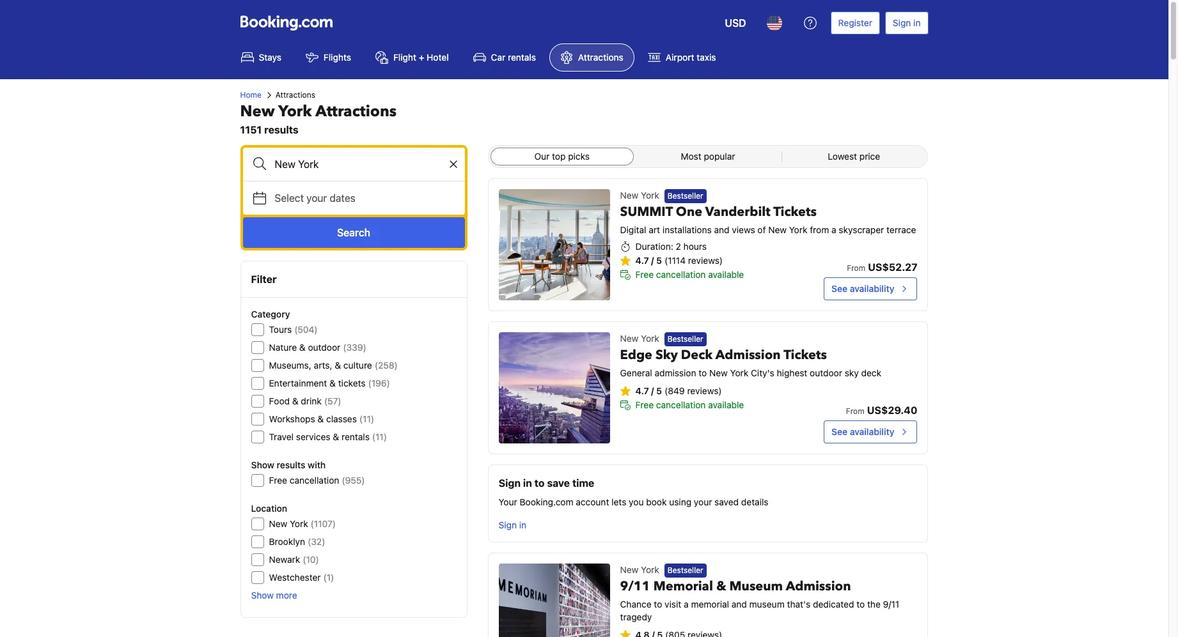 Task type: vqa. For each thing, say whether or not it's contained in the screenshot.
Stays
yes



Task type: locate. For each thing, give the bounding box(es) containing it.
from inside from us$52.27
[[847, 264, 866, 273]]

bestseller
[[668, 191, 703, 201], [668, 335, 703, 344], [668, 566, 703, 576]]

time
[[572, 478, 594, 489]]

brooklyn (32)
[[269, 537, 325, 548]]

0 vertical spatial results
[[264, 124, 299, 136]]

2 bestseller from the top
[[668, 335, 703, 344]]

from left us$52.27
[[847, 264, 866, 273]]

0 vertical spatial 5
[[656, 255, 662, 266]]

in
[[914, 17, 921, 28], [523, 478, 532, 489], [519, 520, 527, 531]]

show left more
[[251, 590, 274, 601]]

1 availability from the top
[[850, 283, 895, 294]]

tickets
[[338, 378, 366, 389]]

a right from
[[832, 225, 837, 236]]

new up edge
[[620, 333, 639, 344]]

1 horizontal spatial rentals
[[508, 52, 536, 63]]

and
[[714, 225, 730, 236], [732, 600, 747, 610]]

2 4.7 from the top
[[636, 386, 649, 397]]

bestseller for memorial
[[668, 566, 703, 576]]

available down views
[[708, 270, 744, 280]]

1 vertical spatial reviews)
[[687, 386, 722, 397]]

0 vertical spatial show
[[251, 460, 274, 471]]

car rentals
[[491, 52, 536, 63]]

new up summit
[[620, 190, 639, 201]]

1 vertical spatial free cancellation available
[[636, 400, 744, 411]]

1 vertical spatial 4.7
[[636, 386, 649, 397]]

1 vertical spatial see
[[832, 427, 848, 438]]

0 vertical spatial attractions
[[578, 52, 624, 63]]

york left from
[[789, 225, 808, 236]]

1 vertical spatial sign in
[[499, 520, 527, 531]]

and down the museum
[[732, 600, 747, 610]]

see for edge sky deck admission tickets
[[832, 427, 848, 438]]

(1)
[[323, 573, 334, 583]]

bestseller up memorial
[[668, 566, 703, 576]]

1 vertical spatial available
[[708, 400, 744, 411]]

5 for (849 reviews)
[[656, 386, 662, 397]]

see down from us$52.27 on the top of page
[[832, 283, 848, 294]]

(11) down (196)
[[372, 432, 387, 443]]

attractions
[[578, 52, 624, 63], [276, 90, 315, 100], [316, 101, 397, 122]]

admission
[[716, 347, 781, 364], [786, 579, 851, 596]]

1 vertical spatial show
[[251, 590, 274, 601]]

bestseller up deck in the bottom of the page
[[668, 335, 703, 344]]

memorial
[[654, 579, 713, 596]]

(11)
[[359, 414, 374, 425], [372, 432, 387, 443]]

sign right register in the right top of the page
[[893, 17, 911, 28]]

0 vertical spatial /
[[651, 255, 654, 266]]

home link
[[240, 90, 262, 101]]

1 vertical spatial 5
[[656, 386, 662, 397]]

a right visit
[[684, 600, 689, 610]]

tickets inside edge sky deck admission tickets general admission to new york city's highest outdoor sky deck
[[784, 347, 827, 364]]

2 see availability from the top
[[832, 427, 895, 438]]

digital
[[620, 225, 646, 236]]

0 horizontal spatial admission
[[716, 347, 781, 364]]

3 bestseller from the top
[[668, 566, 703, 576]]

0 horizontal spatial sign in
[[499, 520, 527, 531]]

0 horizontal spatial rentals
[[342, 432, 370, 443]]

0 horizontal spatial sign in link
[[494, 514, 532, 537]]

your
[[499, 497, 517, 508]]

new inside edge sky deck admission tickets general admission to new york city's highest outdoor sky deck
[[709, 368, 728, 379]]

dates
[[330, 193, 356, 204]]

bestseller up one
[[668, 191, 703, 201]]

1 vertical spatial sign in link
[[494, 514, 532, 537]]

2 free cancellation available from the top
[[636, 400, 744, 411]]

in right register in the right top of the page
[[914, 17, 921, 28]]

2 show from the top
[[251, 590, 274, 601]]

0 vertical spatial availability
[[850, 283, 895, 294]]

1 vertical spatial new york
[[620, 333, 659, 344]]

booking.com image
[[240, 15, 332, 31]]

lets
[[612, 497, 627, 508]]

nature & outdoor (339)
[[269, 342, 366, 353]]

sign in link right 'register' link
[[885, 12, 929, 35]]

1 vertical spatial /
[[651, 386, 654, 397]]

availability down from us$29.40
[[850, 427, 895, 438]]

to inside edge sky deck admission tickets general admission to new york city's highest outdoor sky deck
[[699, 368, 707, 379]]

0 vertical spatial admission
[[716, 347, 781, 364]]

in down the booking.com
[[519, 520, 527, 531]]

city's
[[751, 368, 775, 379]]

1 new york from the top
[[620, 190, 659, 201]]

& inside 9/11 memorial & museum admission chance to visit a memorial and museum that's dedicated to the 9/11 tragedy
[[716, 579, 726, 596]]

using
[[669, 497, 692, 508]]

see availability down from us$52.27 on the top of page
[[832, 283, 895, 294]]

1 horizontal spatial sign in
[[893, 17, 921, 28]]

1 vertical spatial tickets
[[784, 347, 827, 364]]

new york for edge
[[620, 333, 659, 344]]

2 vertical spatial in
[[519, 520, 527, 531]]

1 vertical spatial admission
[[786, 579, 851, 596]]

(57)
[[324, 396, 341, 407]]

book
[[646, 497, 667, 508]]

1 see availability from the top
[[832, 283, 895, 294]]

new york up chance
[[620, 565, 659, 576]]

sign in down your
[[499, 520, 527, 531]]

outdoor left sky
[[810, 368, 842, 379]]

(504)
[[294, 324, 318, 335]]

4.7 down duration:
[[636, 255, 649, 266]]

newark (10)
[[269, 555, 319, 566]]

1 4.7 from the top
[[636, 255, 649, 266]]

0 horizontal spatial and
[[714, 225, 730, 236]]

york up memorial
[[641, 565, 659, 576]]

0 vertical spatial new york
[[620, 190, 659, 201]]

picks
[[568, 151, 590, 162]]

culture
[[343, 360, 372, 371]]

most
[[681, 151, 702, 162]]

results left with
[[277, 460, 305, 471]]

5 for (1114 reviews)
[[656, 255, 662, 266]]

0 horizontal spatial attractions
[[276, 90, 315, 100]]

and inside summit one vanderbilt tickets digital art installations and views of new york from a skyscraper terrace
[[714, 225, 730, 236]]

(258)
[[375, 360, 398, 371]]

0 vertical spatial your
[[307, 193, 327, 204]]

1 vertical spatial (11)
[[372, 432, 387, 443]]

1 horizontal spatial outdoor
[[810, 368, 842, 379]]

0 horizontal spatial outdoor
[[308, 342, 341, 353]]

0 vertical spatial sign in link
[[885, 12, 929, 35]]

0 vertical spatial from
[[847, 264, 866, 273]]

hotel
[[427, 52, 449, 63]]

new york
[[620, 190, 659, 201], [620, 333, 659, 344], [620, 565, 659, 576]]

york up summit
[[641, 190, 659, 201]]

a
[[832, 225, 837, 236], [684, 600, 689, 610]]

reviews) down hours
[[688, 255, 723, 266]]

Where are you going? search field
[[243, 148, 465, 181]]

3 new york from the top
[[620, 565, 659, 576]]

1 show from the top
[[251, 460, 274, 471]]

rentals
[[508, 52, 536, 63], [342, 432, 370, 443]]

0 vertical spatial reviews)
[[688, 255, 723, 266]]

2 available from the top
[[708, 400, 744, 411]]

1 horizontal spatial admission
[[786, 579, 851, 596]]

admission up city's
[[716, 347, 781, 364]]

9/11
[[620, 579, 650, 596], [883, 600, 900, 610]]

0 vertical spatial a
[[832, 225, 837, 236]]

1 / from the top
[[651, 255, 654, 266]]

/ for (1114
[[651, 255, 654, 266]]

rentals down classes on the bottom of the page
[[342, 432, 370, 443]]

new down deck in the bottom of the page
[[709, 368, 728, 379]]

new down home
[[240, 101, 275, 122]]

9/11 up chance
[[620, 579, 650, 596]]

& down classes on the bottom of the page
[[333, 432, 339, 443]]

select
[[275, 193, 304, 204]]

to down deck in the bottom of the page
[[699, 368, 707, 379]]

tickets up "highest"
[[784, 347, 827, 364]]

0 horizontal spatial 9/11
[[620, 579, 650, 596]]

chance
[[620, 600, 652, 610]]

new york up edge
[[620, 333, 659, 344]]

available down edge sky deck admission tickets general admission to new york city's highest outdoor sky deck
[[708, 400, 744, 411]]

5
[[656, 255, 662, 266], [656, 386, 662, 397]]

0 vertical spatial 4.7
[[636, 255, 649, 266]]

2 5 from the top
[[656, 386, 662, 397]]

free
[[636, 270, 654, 280], [636, 400, 654, 411], [269, 475, 287, 486]]

& left drink
[[292, 396, 299, 407]]

2 see from the top
[[832, 427, 848, 438]]

your
[[307, 193, 327, 204], [694, 497, 712, 508]]

new right of
[[768, 225, 787, 236]]

/ down duration:
[[651, 255, 654, 266]]

9/11 right the
[[883, 600, 900, 610]]

new york up summit
[[620, 190, 659, 201]]

2 vertical spatial bestseller
[[668, 566, 703, 576]]

5 left (849
[[656, 386, 662, 397]]

from inside from us$29.40
[[846, 407, 865, 416]]

& up memorial
[[716, 579, 726, 596]]

1 vertical spatial from
[[846, 407, 865, 416]]

results right 1151
[[264, 124, 299, 136]]

rentals right car
[[508, 52, 536, 63]]

4.7
[[636, 255, 649, 266], [636, 386, 649, 397]]

york left city's
[[730, 368, 749, 379]]

2 horizontal spatial attractions
[[578, 52, 624, 63]]

views
[[732, 225, 755, 236]]

deck
[[861, 368, 882, 379]]

2 new york from the top
[[620, 333, 659, 344]]

show
[[251, 460, 274, 471], [251, 590, 274, 601]]

cancellation down with
[[290, 475, 339, 486]]

usd
[[725, 17, 746, 29]]

0 vertical spatial tickets
[[774, 204, 817, 221]]

installations
[[663, 225, 712, 236]]

1 vertical spatial attractions
[[276, 90, 315, 100]]

york right home link at top
[[278, 101, 312, 122]]

and left views
[[714, 225, 730, 236]]

1 horizontal spatial your
[[694, 497, 712, 508]]

sign in link
[[885, 12, 929, 35], [494, 514, 532, 537]]

1 5 from the top
[[656, 255, 662, 266]]

flights
[[324, 52, 351, 63]]

/ left (849
[[651, 386, 654, 397]]

2 vertical spatial attractions
[[316, 101, 397, 122]]

0 vertical spatial rentals
[[508, 52, 536, 63]]

in up the booking.com
[[523, 478, 532, 489]]

(196)
[[368, 378, 390, 389]]

home
[[240, 90, 262, 100]]

summit one vanderbilt tickets digital art installations and views of new york from a skyscraper terrace
[[620, 204, 916, 236]]

admission up dedicated
[[786, 579, 851, 596]]

2 / from the top
[[651, 386, 654, 397]]

new york (1107)
[[269, 519, 336, 530]]

1 vertical spatial and
[[732, 600, 747, 610]]

see availability for summit one vanderbilt tickets
[[832, 283, 895, 294]]

0 vertical spatial and
[[714, 225, 730, 236]]

sign up your
[[499, 478, 521, 489]]

0 horizontal spatial a
[[684, 600, 689, 610]]

travel services & rentals (11)
[[269, 432, 387, 443]]

4.7 for 4.7 / 5 (1114 reviews)
[[636, 255, 649, 266]]

4.7 / 5 (849 reviews)
[[636, 386, 722, 397]]

1 horizontal spatial and
[[732, 600, 747, 610]]

availability down from us$52.27 on the top of page
[[850, 283, 895, 294]]

0 horizontal spatial your
[[307, 193, 327, 204]]

free down show results with
[[269, 475, 287, 486]]

see down from us$29.40
[[832, 427, 848, 438]]

1 horizontal spatial a
[[832, 225, 837, 236]]

reviews) for 4.7 / 5 (1114 reviews)
[[688, 255, 723, 266]]

1 bestseller from the top
[[668, 191, 703, 201]]

& right arts, on the left bottom
[[335, 360, 341, 371]]

sky
[[656, 347, 678, 364]]

2 vertical spatial cancellation
[[290, 475, 339, 486]]

0 vertical spatial available
[[708, 270, 744, 280]]

1 vertical spatial see availability
[[832, 427, 895, 438]]

0 vertical spatial in
[[914, 17, 921, 28]]

1 see from the top
[[832, 283, 848, 294]]

from left us$29.40
[[846, 407, 865, 416]]

0 vertical spatial bestseller
[[668, 191, 703, 201]]

availability
[[850, 283, 895, 294], [850, 427, 895, 438]]

5 down duration:
[[656, 255, 662, 266]]

new down location
[[269, 519, 287, 530]]

duration: 2 hours
[[636, 241, 707, 252]]

1 vertical spatial bestseller
[[668, 335, 703, 344]]

1 vertical spatial availability
[[850, 427, 895, 438]]

outdoor
[[308, 342, 341, 353], [810, 368, 842, 379]]

york inside the new york attractions 1151 results
[[278, 101, 312, 122]]

show more button
[[251, 590, 297, 603]]

new inside summit one vanderbilt tickets digital art installations and views of new york from a skyscraper terrace
[[768, 225, 787, 236]]

cancellation down 4.7 / 5 (849 reviews)
[[656, 400, 706, 411]]

1 vertical spatial outdoor
[[810, 368, 842, 379]]

show down the travel
[[251, 460, 274, 471]]

1 horizontal spatial attractions
[[316, 101, 397, 122]]

/
[[651, 255, 654, 266], [651, 386, 654, 397]]

free cancellation available down 4.7 / 5 (849 reviews)
[[636, 400, 744, 411]]

available
[[708, 270, 744, 280], [708, 400, 744, 411]]

details
[[741, 497, 769, 508]]

cancellation down "4.7 / 5 (1114 reviews)"
[[656, 270, 706, 280]]

most popular
[[681, 151, 735, 162]]

0 vertical spatial see availability
[[832, 283, 895, 294]]

1 vertical spatial results
[[277, 460, 305, 471]]

your left dates
[[307, 193, 327, 204]]

reviews) right (849
[[687, 386, 722, 397]]

9/11 memorial & museum admission image
[[499, 564, 610, 638]]

tickets up from
[[774, 204, 817, 221]]

workshops & classes (11)
[[269, 414, 374, 425]]

(11) right classes on the bottom of the page
[[359, 414, 374, 425]]

2 availability from the top
[[850, 427, 895, 438]]

sign in right register in the right top of the page
[[893, 17, 921, 28]]

stays link
[[230, 44, 292, 72]]

1 horizontal spatial sign in link
[[885, 12, 929, 35]]

new up chance
[[620, 565, 639, 576]]

see
[[832, 283, 848, 294], [832, 427, 848, 438]]

outdoor up arts, on the left bottom
[[308, 342, 341, 353]]

see availability down from us$29.40
[[832, 427, 895, 438]]

4.7 down general
[[636, 386, 649, 397]]

sign down your
[[499, 520, 517, 531]]

sign in link down your
[[494, 514, 532, 537]]

4.7 for 4.7 / 5 (849 reviews)
[[636, 386, 649, 397]]

show inside button
[[251, 590, 274, 601]]

1 horizontal spatial 9/11
[[883, 600, 900, 610]]

see for summit one vanderbilt tickets
[[832, 283, 848, 294]]

sign in to save time
[[499, 478, 594, 489]]

register link
[[831, 12, 880, 35]]

car
[[491, 52, 506, 63]]

food & drink (57)
[[269, 396, 341, 407]]

1 vertical spatial sign
[[499, 478, 521, 489]]

0 vertical spatial see
[[832, 283, 848, 294]]

2 vertical spatial new york
[[620, 565, 659, 576]]

your booking.com account lets you book using your saved details
[[499, 497, 769, 508]]

availability for summit one vanderbilt tickets
[[850, 283, 895, 294]]

museums,
[[269, 360, 311, 371]]

dedicated
[[813, 600, 854, 610]]

1 vertical spatial a
[[684, 600, 689, 610]]

your right using
[[694, 497, 712, 508]]

results inside the new york attractions 1151 results
[[264, 124, 299, 136]]

free cancellation available down "4.7 / 5 (1114 reviews)"
[[636, 270, 744, 280]]

0 vertical spatial free cancellation available
[[636, 270, 744, 280]]

free down general
[[636, 400, 654, 411]]

free down duration:
[[636, 270, 654, 280]]

(339)
[[343, 342, 366, 353]]

filter
[[251, 274, 277, 285]]

see availability
[[832, 283, 895, 294], [832, 427, 895, 438]]



Task type: describe. For each thing, give the bounding box(es) containing it.
show results with
[[251, 460, 326, 471]]

1 free cancellation available from the top
[[636, 270, 744, 280]]

price
[[860, 151, 880, 162]]

& up the (57)
[[330, 378, 336, 389]]

stays
[[259, 52, 281, 63]]

lowest
[[828, 151, 857, 162]]

2
[[676, 241, 681, 252]]

that's
[[787, 600, 811, 610]]

drink
[[301, 396, 322, 407]]

usd button
[[717, 8, 754, 38]]

flights link
[[295, 44, 362, 72]]

services
[[296, 432, 330, 443]]

the
[[867, 600, 881, 610]]

from us$29.40
[[846, 405, 918, 416]]

tragedy
[[620, 612, 652, 623]]

& down the (504)
[[299, 342, 306, 353]]

hours
[[684, 241, 707, 252]]

edge sky deck admission tickets image
[[499, 333, 610, 444]]

new york for 9/11
[[620, 565, 659, 576]]

flight
[[393, 52, 416, 63]]

0 vertical spatial outdoor
[[308, 342, 341, 353]]

1 vertical spatial free
[[636, 400, 654, 411]]

classes
[[326, 414, 357, 425]]

availability for edge sky deck admission tickets
[[850, 427, 895, 438]]

from for summit one vanderbilt tickets
[[847, 264, 866, 273]]

(955)
[[342, 475, 365, 486]]

westchester (1)
[[269, 573, 334, 583]]

search button
[[243, 218, 465, 248]]

summit
[[620, 204, 673, 221]]

admission inside 9/11 memorial & museum admission chance to visit a memorial and museum that's dedicated to the 9/11 tragedy
[[786, 579, 851, 596]]

attractions inside the new york attractions 1151 results
[[316, 101, 397, 122]]

1 vertical spatial cancellation
[[656, 400, 706, 411]]

and inside 9/11 memorial & museum admission chance to visit a memorial and museum that's dedicated to the 9/11 tragedy
[[732, 600, 747, 610]]

show more
[[251, 590, 297, 601]]

tickets inside summit one vanderbilt tickets digital art installations and views of new york from a skyscraper terrace
[[774, 204, 817, 221]]

museum
[[730, 579, 783, 596]]

booking.com
[[520, 497, 574, 508]]

search
[[337, 227, 370, 239]]

duration:
[[636, 241, 673, 252]]

workshops
[[269, 414, 315, 425]]

york up brooklyn (32)
[[290, 519, 308, 530]]

brooklyn
[[269, 537, 305, 548]]

saved
[[715, 497, 739, 508]]

us$52.27
[[868, 262, 918, 273]]

tours (504)
[[269, 324, 318, 335]]

(10)
[[303, 555, 319, 566]]

nature
[[269, 342, 297, 353]]

0 vertical spatial sign in
[[893, 17, 921, 28]]

outdoor inside edge sky deck admission tickets general admission to new york city's highest outdoor sky deck
[[810, 368, 842, 379]]

our top picks
[[534, 151, 590, 162]]

you
[[629, 497, 644, 508]]

car rentals link
[[462, 44, 547, 72]]

see availability for edge sky deck admission tickets
[[832, 427, 895, 438]]

flight + hotel link
[[365, 44, 460, 72]]

admission inside edge sky deck admission tickets general admission to new york city's highest outdoor sky deck
[[716, 347, 781, 364]]

account
[[576, 497, 609, 508]]

2 vertical spatial free
[[269, 475, 287, 486]]

summit one vanderbilt tickets image
[[499, 189, 610, 301]]

1 vertical spatial your
[[694, 497, 712, 508]]

admission
[[655, 368, 696, 379]]

from
[[810, 225, 829, 236]]

from for edge sky deck admission tickets
[[846, 407, 865, 416]]

deck
[[681, 347, 713, 364]]

0 vertical spatial cancellation
[[656, 270, 706, 280]]

airport
[[666, 52, 694, 63]]

york up edge
[[641, 333, 659, 344]]

one
[[676, 204, 702, 221]]

visit
[[665, 600, 682, 610]]

& up travel services & rentals (11)
[[318, 414, 324, 425]]

show for show results with
[[251, 460, 274, 471]]

free cancellation (955)
[[269, 475, 365, 486]]

a inside summit one vanderbilt tickets digital art installations and views of new york from a skyscraper terrace
[[832, 225, 837, 236]]

show for show more
[[251, 590, 274, 601]]

our
[[534, 151, 550, 162]]

bestseller for one
[[668, 191, 703, 201]]

select your dates
[[275, 193, 356, 204]]

skyscraper
[[839, 225, 884, 236]]

airport taxis
[[666, 52, 716, 63]]

/ for (849
[[651, 386, 654, 397]]

popular
[[704, 151, 735, 162]]

memorial
[[691, 600, 729, 610]]

to left save
[[535, 478, 545, 489]]

1 available from the top
[[708, 270, 744, 280]]

new york for summit
[[620, 190, 659, 201]]

edge
[[620, 347, 652, 364]]

0 vertical spatial free
[[636, 270, 654, 280]]

to left the
[[857, 600, 865, 610]]

york inside summit one vanderbilt tickets digital art installations and views of new york from a skyscraper terrace
[[789, 225, 808, 236]]

category
[[251, 309, 290, 320]]

entertainment
[[269, 378, 327, 389]]

0 vertical spatial 9/11
[[620, 579, 650, 596]]

2 vertical spatial sign
[[499, 520, 517, 531]]

lowest price
[[828, 151, 880, 162]]

location
[[251, 503, 287, 514]]

tours
[[269, 324, 292, 335]]

taxis
[[697, 52, 716, 63]]

to left visit
[[654, 600, 662, 610]]

1 vertical spatial in
[[523, 478, 532, 489]]

(1107)
[[311, 519, 336, 530]]

bestseller for sky
[[668, 335, 703, 344]]

1 vertical spatial rentals
[[342, 432, 370, 443]]

highest
[[777, 368, 808, 379]]

arts,
[[314, 360, 332, 371]]

westchester
[[269, 573, 321, 583]]

4.7 / 5 (1114 reviews)
[[636, 255, 723, 266]]

top
[[552, 151, 566, 162]]

9/11 memorial & museum admission chance to visit a memorial and museum that's dedicated to the 9/11 tragedy
[[620, 579, 900, 623]]

new inside the new york attractions 1151 results
[[240, 101, 275, 122]]

(849
[[665, 386, 685, 397]]

a inside 9/11 memorial & museum admission chance to visit a memorial and museum that's dedicated to the 9/11 tragedy
[[684, 600, 689, 610]]

museums, arts, & culture (258)
[[269, 360, 398, 371]]

reviews) for 4.7 / 5 (849 reviews)
[[687, 386, 722, 397]]

with
[[308, 460, 326, 471]]

0 vertical spatial sign
[[893, 17, 911, 28]]

flight + hotel
[[393, 52, 449, 63]]

(1114
[[665, 255, 686, 266]]

(32)
[[308, 537, 325, 548]]

travel
[[269, 432, 294, 443]]

us$29.40
[[867, 405, 918, 416]]

york inside edge sky deck admission tickets general admission to new york city's highest outdoor sky deck
[[730, 368, 749, 379]]

0 vertical spatial (11)
[[359, 414, 374, 425]]

1 vertical spatial 9/11
[[883, 600, 900, 610]]



